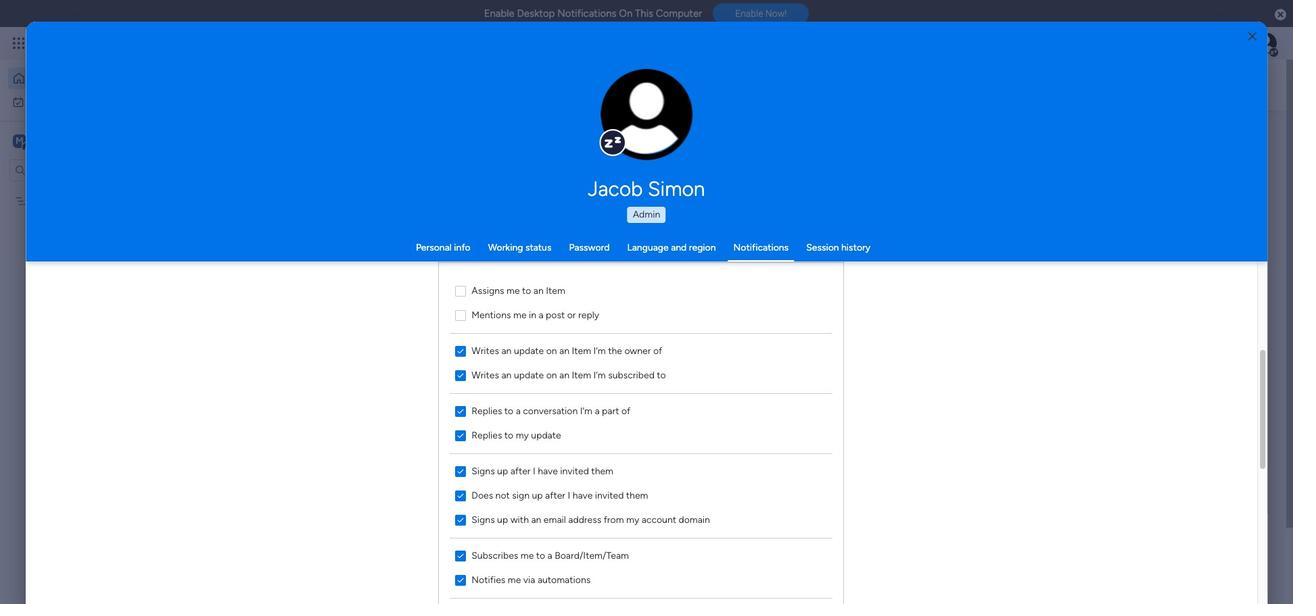 Task type: vqa. For each thing, say whether or not it's contained in the screenshot.
New in the BUTTON
no



Task type: describe. For each thing, give the bounding box(es) containing it.
an right with
[[531, 514, 542, 526]]

enable for enable now!
[[735, 8, 763, 19]]

2 vertical spatial i'm
[[580, 406, 593, 417]]

replies to my update
[[472, 430, 561, 441]]

me for subscribes
[[521, 550, 534, 562]]

with
[[511, 514, 529, 526]]

m
[[16, 135, 24, 146]]

my for my work
[[30, 96, 43, 107]]

i'm for the
[[594, 345, 606, 357]]

automations
[[538, 575, 591, 586]]

dapulse close image
[[1275, 8, 1287, 22]]

via
[[524, 575, 536, 586]]

to right subscribed
[[657, 370, 666, 381]]

notifies
[[472, 575, 506, 586]]

personal info link
[[416, 242, 471, 254]]

0 vertical spatial i
[[533, 466, 536, 477]]

home button
[[8, 68, 145, 89]]

change profile picture button
[[601, 69, 693, 161]]

profile
[[651, 122, 676, 132]]

enable now!
[[735, 8, 787, 19]]

invite
[[352, 463, 379, 476]]

1 horizontal spatial and
[[671, 242, 687, 254]]

an down mentions
[[502, 345, 512, 357]]

management
[[306, 297, 362, 308]]

address
[[569, 514, 602, 526]]

enable now! button
[[713, 4, 809, 24]]

working status link
[[488, 242, 552, 254]]

work management > main workspace
[[283, 297, 441, 308]]

session history
[[806, 242, 871, 254]]

work management > main workspace link
[[260, 164, 450, 317]]

an down writes an update on an item i'm the owner of
[[560, 370, 570, 381]]

item for subscribed
[[572, 370, 591, 381]]

history
[[842, 242, 871, 254]]

1 vertical spatial workspace
[[395, 297, 441, 308]]

assigns
[[472, 285, 505, 297]]

domain
[[679, 514, 710, 526]]

start
[[484, 463, 507, 476]]

enable desktop notifications on this computer
[[484, 7, 702, 20]]

on
[[619, 7, 633, 20]]

item for the
[[572, 345, 591, 357]]

a up replies to my update
[[516, 406, 521, 417]]

notifications link
[[734, 242, 789, 254]]

jacob simon image
[[1256, 32, 1277, 54]]

signs up after i have invited them
[[472, 466, 614, 477]]

install
[[1063, 239, 1090, 251]]

>
[[365, 297, 370, 308]]

mobile
[[1112, 239, 1143, 251]]

jacob simon
[[588, 177, 705, 202]]

board
[[47, 195, 72, 207]]

on for the
[[547, 345, 557, 357]]

collaborating
[[510, 463, 574, 476]]

1 horizontal spatial my
[[627, 514, 640, 526]]

session history link
[[806, 242, 871, 254]]

password link
[[569, 242, 610, 254]]

1 horizontal spatial after
[[545, 490, 566, 502]]

0 horizontal spatial of
[[622, 406, 631, 417]]

app
[[1145, 239, 1164, 251]]

install our mobile app
[[1063, 239, 1164, 251]]

password
[[569, 242, 610, 254]]

mentions me in a post or reply
[[472, 309, 600, 321]]

signs for signs up with an email address from my account domain
[[472, 514, 495, 526]]

install our mobile app link
[[1063, 238, 1233, 253]]

does not sign up after i have invited them
[[472, 490, 649, 502]]

workspace selection element
[[13, 133, 113, 151]]

does
[[472, 490, 493, 502]]

invite your teammates and start collaborating
[[352, 463, 574, 476]]

in
[[529, 309, 537, 321]]

owner
[[625, 345, 651, 357]]

close image
[[1249, 31, 1257, 42]]

personal info
[[416, 242, 471, 254]]

work inside button
[[45, 96, 66, 107]]

signs up with an email address from my account domain
[[472, 514, 710, 526]]

a left 'part'
[[595, 406, 600, 417]]

this
[[635, 7, 654, 20]]

writes for writes an update on an item i'm the owner of
[[472, 345, 499, 357]]

the
[[608, 345, 623, 357]]

signs for signs up after i have invited them
[[472, 466, 495, 477]]

simon
[[648, 177, 705, 202]]

status
[[526, 242, 552, 254]]

update for writes an update on an item i'm subscribed to
[[514, 370, 544, 381]]

0 vertical spatial notifications
[[558, 7, 617, 20]]

an up mentions me in a post or reply
[[534, 285, 544, 297]]

sign
[[512, 490, 530, 502]]

to up replies to my update
[[505, 406, 514, 417]]

reply
[[579, 309, 600, 321]]

0 vertical spatial workspace
[[57, 134, 111, 147]]

mentions
[[472, 309, 511, 321]]

working
[[488, 242, 523, 254]]

or
[[568, 309, 576, 321]]

personal
[[416, 242, 452, 254]]

change
[[618, 122, 649, 132]]

region containing assigns me to an item
[[439, 263, 844, 605]]



Task type: locate. For each thing, give the bounding box(es) containing it.
item up post
[[546, 285, 566, 297]]

of right 'part'
[[622, 406, 631, 417]]

item up writes an update on an item i'm subscribed to
[[572, 345, 591, 357]]

my board list box
[[0, 187, 173, 395]]

not
[[496, 490, 510, 502]]

and left region
[[671, 242, 687, 254]]

1 horizontal spatial invited
[[595, 490, 624, 502]]

an up replies to a conversation i'm a part of
[[502, 370, 512, 381]]

email
[[544, 514, 566, 526]]

1 horizontal spatial of
[[654, 345, 663, 357]]

1 writes from the top
[[472, 345, 499, 357]]

me up via
[[521, 550, 534, 562]]

to
[[522, 285, 531, 297], [657, 370, 666, 381], [505, 406, 514, 417], [505, 430, 514, 441], [536, 550, 546, 562]]

computer
[[656, 7, 702, 20]]

me left via
[[508, 575, 521, 586]]

0 vertical spatial writes
[[472, 345, 499, 357]]

1 vertical spatial up
[[532, 490, 543, 502]]

1 horizontal spatial enable
[[735, 8, 763, 19]]

0 vertical spatial invited
[[561, 466, 589, 477]]

1 vertical spatial work
[[283, 297, 304, 308]]

select product image
[[12, 37, 26, 50]]

item
[[546, 285, 566, 297], [572, 345, 591, 357], [572, 370, 591, 381]]

0 horizontal spatial main
[[31, 134, 55, 147]]

up right sign
[[532, 490, 543, 502]]

writes an update on an item i'm the owner of
[[472, 345, 663, 357]]

replies up start
[[472, 430, 502, 441]]

have up does not sign up after i have invited them
[[538, 466, 558, 477]]

admin
[[633, 209, 660, 221]]

update up conversation at the left bottom
[[514, 370, 544, 381]]

after up email
[[545, 490, 566, 502]]

1 on from the top
[[547, 345, 557, 357]]

2 vertical spatial up
[[497, 514, 508, 526]]

session
[[806, 242, 839, 254]]

my down conversation at the left bottom
[[516, 430, 529, 441]]

subscribed
[[608, 370, 655, 381]]

to up notifies me via automations
[[536, 550, 546, 562]]

change profile picture
[[618, 122, 676, 144]]

notifications right region
[[734, 242, 789, 254]]

them up account
[[626, 490, 649, 502]]

1 vertical spatial item
[[572, 345, 591, 357]]

i
[[533, 466, 536, 477], [568, 490, 571, 502]]

my inside button
[[30, 96, 43, 107]]

2 writes from the top
[[472, 370, 499, 381]]

1 replies from the top
[[472, 406, 502, 417]]

0 horizontal spatial enable
[[484, 7, 515, 20]]

i'm left 'part'
[[580, 406, 593, 417]]

i up does not sign up after i have invited them
[[533, 466, 536, 477]]

i'm left subscribed
[[594, 370, 606, 381]]

main inside workspace selection element
[[31, 134, 55, 147]]

of
[[654, 345, 663, 357], [622, 406, 631, 417]]

to up "in"
[[522, 285, 531, 297]]

1 vertical spatial writes
[[472, 370, 499, 381]]

region
[[689, 242, 716, 254]]

conversation
[[523, 406, 578, 417]]

on up writes an update on an item i'm subscribed to
[[547, 345, 557, 357]]

update down "in"
[[514, 345, 544, 357]]

0 vertical spatial replies
[[472, 406, 502, 417]]

my
[[516, 430, 529, 441], [627, 514, 640, 526]]

0 vertical spatial my
[[516, 430, 529, 441]]

up up not
[[497, 466, 508, 477]]

enable left desktop
[[484, 7, 515, 20]]

i up address
[[568, 490, 571, 502]]

notifications left on
[[558, 7, 617, 20]]

work down home
[[45, 96, 66, 107]]

1 vertical spatial replies
[[472, 430, 502, 441]]

1 vertical spatial update
[[514, 370, 544, 381]]

subscribes me to a board/item/team
[[472, 550, 629, 562]]

home
[[31, 72, 57, 84]]

info
[[454, 242, 471, 254]]

0 vertical spatial have
[[538, 466, 558, 477]]

0 vertical spatial signs
[[472, 466, 495, 477]]

i'm left the at the bottom left
[[594, 345, 606, 357]]

invited up does not sign up after i have invited them
[[561, 466, 589, 477]]

0 horizontal spatial workspace
[[57, 134, 111, 147]]

0 vertical spatial i'm
[[594, 345, 606, 357]]

board/item/team
[[555, 550, 629, 562]]

after
[[511, 466, 531, 477], [545, 490, 566, 502]]

2 vertical spatial item
[[572, 370, 591, 381]]

2 replies from the top
[[472, 430, 502, 441]]

0 horizontal spatial after
[[511, 466, 531, 477]]

1 horizontal spatial work
[[283, 297, 304, 308]]

i'm
[[594, 345, 606, 357], [594, 370, 606, 381], [580, 406, 593, 417]]

workspace image
[[13, 134, 26, 148]]

0 horizontal spatial have
[[538, 466, 558, 477]]

subscribes
[[472, 550, 519, 562]]

1 horizontal spatial notifications
[[734, 242, 789, 254]]

option
[[0, 189, 173, 191]]

up for with
[[497, 514, 508, 526]]

writes an update on an item i'm subscribed to
[[472, 370, 666, 381]]

up for after
[[497, 466, 508, 477]]

your
[[382, 463, 404, 476]]

i'm for subscribed
[[594, 370, 606, 381]]

1 vertical spatial notifications
[[734, 242, 789, 254]]

a right "in"
[[539, 309, 544, 321]]

1 vertical spatial and
[[464, 463, 482, 476]]

work
[[45, 96, 66, 107], [283, 297, 304, 308]]

have up address
[[573, 490, 593, 502]]

my work
[[30, 96, 66, 107]]

workspace down the add to favorites icon
[[395, 297, 441, 308]]

0 vertical spatial item
[[546, 285, 566, 297]]

up left with
[[497, 514, 508, 526]]

part
[[602, 406, 619, 417]]

me for notifies
[[508, 575, 521, 586]]

add to favorites image
[[423, 274, 437, 288]]

my board
[[32, 195, 72, 207]]

1 vertical spatial of
[[622, 406, 631, 417]]

working status
[[488, 242, 552, 254]]

up
[[497, 466, 508, 477], [532, 490, 543, 502], [497, 514, 508, 526]]

0 horizontal spatial i
[[533, 466, 536, 477]]

my left board
[[32, 195, 45, 207]]

0 vertical spatial up
[[497, 466, 508, 477]]

1 signs from the top
[[472, 466, 495, 477]]

main right >
[[373, 297, 393, 308]]

replies for replies to a conversation i'm a part of
[[472, 406, 502, 417]]

1 horizontal spatial them
[[626, 490, 649, 502]]

0 vertical spatial update
[[514, 345, 544, 357]]

0 vertical spatial work
[[45, 96, 66, 107]]

2 vertical spatial update
[[531, 430, 561, 441]]

language and region link
[[627, 242, 716, 254]]

1 vertical spatial them
[[626, 490, 649, 502]]

workspace up search in workspace field
[[57, 134, 111, 147]]

0 vertical spatial and
[[671, 242, 687, 254]]

1 vertical spatial my
[[627, 514, 640, 526]]

on for subscribed
[[547, 370, 557, 381]]

replies up replies to my update
[[472, 406, 502, 417]]

update down conversation at the left bottom
[[531, 430, 561, 441]]

account
[[642, 514, 677, 526]]

0 horizontal spatial work
[[45, 96, 66, 107]]

1 vertical spatial i
[[568, 490, 571, 502]]

0 horizontal spatial invited
[[561, 466, 589, 477]]

1 vertical spatial have
[[573, 490, 593, 502]]

them up does not sign up after i have invited them
[[592, 466, 614, 477]]

from
[[604, 514, 624, 526]]

them
[[592, 466, 614, 477], [626, 490, 649, 502]]

work left management
[[283, 297, 304, 308]]

language and region
[[627, 242, 716, 254]]

main right workspace image in the top of the page
[[31, 134, 55, 147]]

replies to a conversation i'm a part of
[[472, 406, 631, 417]]

writes
[[472, 345, 499, 357], [472, 370, 499, 381]]

0 vertical spatial after
[[511, 466, 531, 477]]

me left "in"
[[514, 309, 527, 321]]

0 vertical spatial my
[[30, 96, 43, 107]]

enable left now!
[[735, 8, 763, 19]]

1 horizontal spatial have
[[573, 490, 593, 502]]

an
[[534, 285, 544, 297], [502, 345, 512, 357], [560, 345, 570, 357], [502, 370, 512, 381], [560, 370, 570, 381], [531, 514, 542, 526]]

item down writes an update on an item i'm the owner of
[[572, 370, 591, 381]]

invited
[[561, 466, 589, 477], [595, 490, 624, 502]]

0 horizontal spatial them
[[592, 466, 614, 477]]

0 horizontal spatial and
[[464, 463, 482, 476]]

and
[[671, 242, 687, 254], [464, 463, 482, 476]]

after up sign
[[511, 466, 531, 477]]

my right from
[[627, 514, 640, 526]]

teammates
[[406, 463, 461, 476]]

and left start
[[464, 463, 482, 476]]

signs up 'does'
[[472, 466, 495, 477]]

a up automations at the bottom left of page
[[548, 550, 553, 562]]

enable inside button
[[735, 8, 763, 19]]

signs
[[472, 466, 495, 477], [472, 514, 495, 526]]

desktop
[[517, 7, 555, 20]]

1 vertical spatial invited
[[595, 490, 624, 502]]

post
[[546, 309, 565, 321]]

picture
[[633, 134, 661, 144]]

0 vertical spatial them
[[592, 466, 614, 477]]

my for my board
[[32, 195, 45, 207]]

enable
[[484, 7, 515, 20], [735, 8, 763, 19]]

1 vertical spatial my
[[32, 195, 45, 207]]

replies for replies to my update
[[472, 430, 502, 441]]

region
[[439, 263, 844, 605]]

to up start
[[505, 430, 514, 441]]

1 horizontal spatial i
[[568, 490, 571, 502]]

0 horizontal spatial notifications
[[558, 7, 617, 20]]

0 horizontal spatial my
[[516, 430, 529, 441]]

jacob simon button
[[461, 177, 833, 202]]

me for mentions
[[514, 309, 527, 321]]

have
[[538, 466, 558, 477], [573, 490, 593, 502]]

1 vertical spatial after
[[545, 490, 566, 502]]

signs down 'does'
[[472, 514, 495, 526]]

2 on from the top
[[547, 370, 557, 381]]

our
[[1093, 239, 1110, 251]]

Search in workspace field
[[28, 162, 113, 178]]

1 horizontal spatial workspace
[[395, 297, 441, 308]]

writes for writes an update on an item i'm subscribed to
[[472, 370, 499, 381]]

assigns me to an item
[[472, 285, 566, 297]]

my down home
[[30, 96, 43, 107]]

an up writes an update on an item i'm subscribed to
[[560, 345, 570, 357]]

1 vertical spatial on
[[547, 370, 557, 381]]

1 vertical spatial i'm
[[594, 370, 606, 381]]

my work button
[[8, 91, 145, 113]]

replies
[[472, 406, 502, 417], [472, 430, 502, 441]]

0 vertical spatial on
[[547, 345, 557, 357]]

of right owner
[[654, 345, 663, 357]]

update for writes an update on an item i'm the owner of
[[514, 345, 544, 357]]

0 vertical spatial of
[[654, 345, 663, 357]]

invited up from
[[595, 490, 624, 502]]

1 horizontal spatial main
[[373, 297, 393, 308]]

enable for enable desktop notifications on this computer
[[484, 7, 515, 20]]

0 vertical spatial main
[[31, 134, 55, 147]]

jacob
[[588, 177, 643, 202]]

1 vertical spatial signs
[[472, 514, 495, 526]]

2 signs from the top
[[472, 514, 495, 526]]

me for assigns
[[507, 285, 520, 297]]

1 vertical spatial main
[[373, 297, 393, 308]]

my inside list box
[[32, 195, 45, 207]]

now!
[[766, 8, 787, 19]]

main workspace
[[31, 134, 111, 147]]

language
[[627, 242, 669, 254]]

on down writes an update on an item i'm the owner of
[[547, 370, 557, 381]]

notifies me via automations
[[472, 575, 591, 586]]

me right "assigns"
[[507, 285, 520, 297]]



